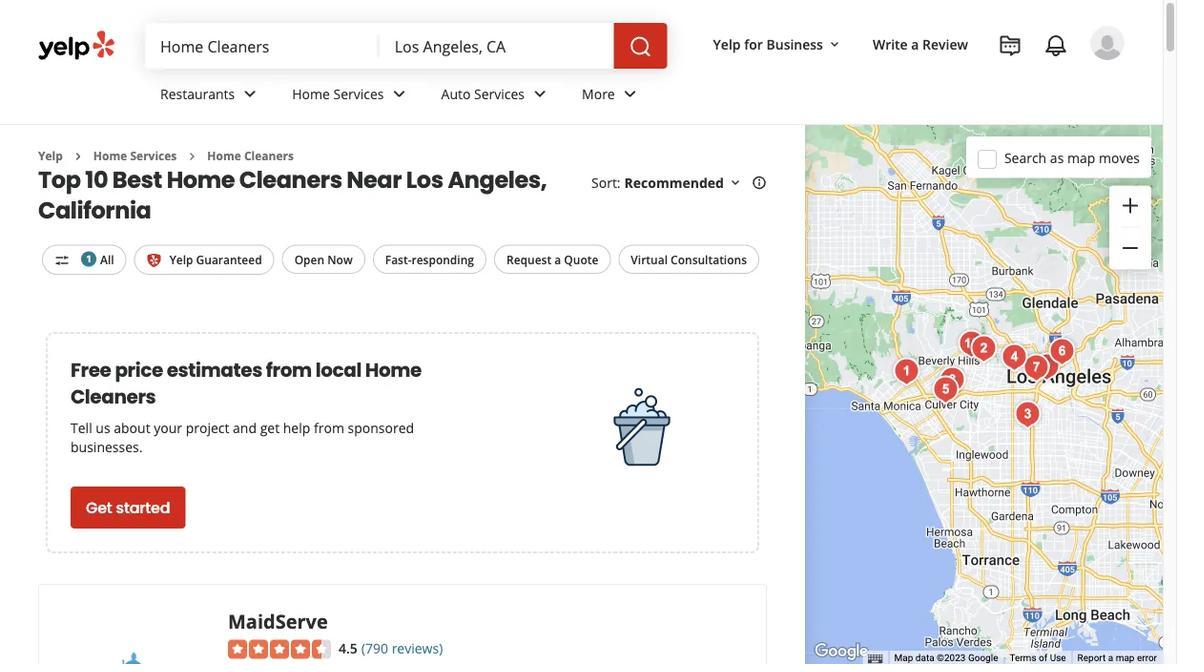 Task type: vqa. For each thing, say whether or not it's contained in the screenshot.
Auto Services link
yes



Task type: describe. For each thing, give the bounding box(es) containing it.
yelp guaranteed
[[170, 251, 262, 267]]

more
[[582, 85, 615, 103]]

virtual
[[631, 251, 668, 267]]

virtual consultations
[[631, 251, 747, 267]]

reviews)
[[392, 639, 443, 657]]

10
[[85, 164, 108, 196]]

a for report
[[1109, 652, 1114, 664]]

get started
[[86, 497, 170, 519]]

us
[[96, 418, 110, 436]]

Find text field
[[160, 35, 364, 56]]

virtual consultations button
[[619, 245, 760, 274]]

terms of use link
[[1010, 652, 1067, 664]]

0 horizontal spatial home services link
[[93, 148, 177, 164]]

tidy maiden image
[[1028, 348, 1066, 386]]

mya cleaning services image
[[934, 361, 972, 399]]

free price estimates from local home cleaners tell us about your project and get help from sponsored businesses.
[[71, 357, 422, 456]]

search
[[1005, 149, 1047, 167]]

yelp link
[[38, 148, 63, 164]]

1 horizontal spatial home services link
[[277, 69, 426, 124]]

neato cleaning image
[[953, 325, 991, 363]]

(790 reviews)
[[362, 639, 443, 657]]

search image
[[630, 35, 652, 58]]

top 10 best home cleaners near los angeles, california
[[38, 164, 547, 226]]

home right top
[[93, 148, 127, 164]]

search as map moves
[[1005, 149, 1141, 167]]

business categories element
[[145, 69, 1125, 124]]

google image
[[810, 639, 873, 664]]

best
[[112, 164, 162, 196]]

16 info v2 image
[[752, 175, 767, 191]]

for
[[745, 35, 763, 53]]

cleaners inside top 10 best home cleaners near los angeles, california
[[239, 164, 342, 196]]

keyboard shortcuts image
[[868, 654, 883, 664]]

top
[[38, 164, 81, 196]]

16 chevron down v2 image for recommended
[[728, 175, 743, 191]]

request a quote
[[507, 251, 599, 267]]

zoom out image
[[1120, 237, 1142, 260]]

of
[[1039, 652, 1048, 664]]

map data ©2023 google
[[895, 652, 999, 664]]

moves
[[1099, 149, 1141, 167]]

restaurants link
[[145, 69, 277, 124]]

business
[[767, 35, 824, 53]]

auto
[[441, 85, 471, 103]]

amy's angels cleaning image
[[927, 371, 965, 409]]

los
[[406, 164, 444, 196]]

angeles,
[[448, 164, 547, 196]]

open now
[[295, 251, 353, 267]]

write
[[873, 35, 908, 53]]

estimates
[[167, 357, 262, 383]]

©2023
[[937, 652, 966, 664]]

24 chevron down v2 image for auto services
[[529, 82, 552, 105]]

price
[[115, 357, 163, 383]]

terms of use
[[1010, 652, 1067, 664]]

free price estimates from local home cleaners image
[[594, 379, 689, 474]]

16 chevron right v2 image for home cleaners
[[184, 149, 200, 164]]

16 chevron down v2 image for yelp for business
[[827, 37, 843, 52]]

free
[[71, 357, 111, 383]]

zoom in image
[[1120, 194, 1142, 217]]

google
[[969, 652, 999, 664]]

16 yelp guaranteed v2 image
[[147, 253, 162, 268]]

user actions element
[[698, 24, 1152, 141]]

4.5 star rating image
[[228, 640, 331, 659]]

california
[[38, 194, 151, 226]]

terms
[[1010, 652, 1037, 664]]

sort:
[[592, 174, 621, 192]]

report a map error link
[[1078, 652, 1158, 664]]

near
[[347, 164, 402, 196]]

all
[[100, 251, 114, 267]]

open now button
[[282, 245, 365, 274]]

maids unlimited image
[[965, 330, 1004, 368]]

more link
[[567, 69, 657, 124]]

cleaners down restaurants link
[[244, 148, 294, 164]]

0 horizontal spatial from
[[266, 357, 312, 383]]

24 chevron down v2 image for more
[[619, 82, 642, 105]]

map
[[895, 652, 914, 664]]

home down restaurants link
[[207, 148, 241, 164]]

write a review
[[873, 35, 969, 53]]

data
[[916, 652, 935, 664]]

open
[[295, 251, 325, 267]]

home inside free price estimates from local home cleaners tell us about your project and get help from sponsored businesses.
[[365, 357, 422, 383]]

services for 24 chevron down v2 icon inside the auto services link
[[474, 85, 525, 103]]

cleaners inside free price estimates from local home cleaners tell us about your project and get help from sponsored businesses.
[[71, 383, 156, 410]]



Task type: locate. For each thing, give the bounding box(es) containing it.
(790 reviews) link
[[362, 637, 443, 658]]

map right as
[[1068, 149, 1096, 167]]

map left error
[[1116, 652, 1135, 664]]

24 chevron down v2 image
[[388, 82, 411, 105], [529, 82, 552, 105]]

None field
[[160, 35, 364, 56], [395, 35, 599, 56]]

started
[[116, 497, 170, 519]]

1 vertical spatial home services
[[93, 148, 177, 164]]

1 vertical spatial 16 chevron down v2 image
[[728, 175, 743, 191]]

2 vertical spatial a
[[1109, 652, 1114, 664]]

none field up restaurants link
[[160, 35, 364, 56]]

home cleaners link
[[207, 148, 294, 164]]

0 horizontal spatial 24 chevron down v2 image
[[388, 82, 411, 105]]

None search field
[[145, 23, 672, 69]]

yelp for business button
[[706, 27, 850, 61]]

request a quote button
[[494, 245, 611, 274]]

1 horizontal spatial yelp
[[170, 251, 193, 267]]

from
[[266, 357, 312, 383], [314, 418, 344, 436]]

a
[[912, 35, 920, 53], [555, 251, 561, 267], [1109, 652, 1114, 664]]

24 chevron down v2 image right auto services
[[529, 82, 552, 105]]

project
[[186, 418, 229, 436]]

yelp inside button
[[170, 251, 193, 267]]

as
[[1051, 149, 1064, 167]]

maidserve
[[228, 608, 328, 634]]

1 horizontal spatial 24 chevron down v2 image
[[529, 82, 552, 105]]

tell
[[71, 418, 92, 436]]

0 horizontal spatial a
[[555, 251, 561, 267]]

get
[[260, 418, 280, 436]]

lemon fresh cleaning image
[[996, 338, 1034, 377]]

aya cleaning solutions image
[[1044, 333, 1082, 371]]

1 horizontal spatial none field
[[395, 35, 599, 56]]

cleaners
[[244, 148, 294, 164], [239, 164, 342, 196], [71, 383, 156, 410]]

error
[[1138, 652, 1158, 664]]

yelp left for
[[714, 35, 741, 53]]

projects image
[[999, 34, 1022, 57]]

home services down find text box
[[292, 85, 384, 103]]

none field find
[[160, 35, 364, 56]]

1
[[86, 252, 91, 265]]

map for moves
[[1068, 149, 1096, 167]]

report
[[1078, 652, 1106, 664]]

0 vertical spatial from
[[266, 357, 312, 383]]

king david housekeeping image
[[1009, 396, 1047, 434]]

2 horizontal spatial services
[[474, 85, 525, 103]]

services right 10
[[130, 148, 177, 164]]

recommended button
[[625, 174, 743, 192]]

cleaners up us
[[71, 383, 156, 410]]

home
[[292, 85, 330, 103], [93, 148, 127, 164], [207, 148, 241, 164], [167, 164, 235, 196], [365, 357, 422, 383]]

home services link
[[277, 69, 426, 124], [93, 148, 177, 164]]

yelp for business
[[714, 35, 824, 53]]

businesses.
[[71, 437, 143, 456]]

24 chevron down v2 image for restaurants
[[239, 82, 262, 105]]

0 horizontal spatial services
[[130, 148, 177, 164]]

your
[[154, 418, 182, 436]]

1 24 chevron down v2 image from the left
[[239, 82, 262, 105]]

get started button
[[71, 487, 185, 529]]

16 chevron right v2 image right yelp link
[[70, 149, 86, 164]]

fast-responding
[[385, 251, 474, 267]]

map region
[[652, 0, 1178, 664]]

yelp inside button
[[714, 35, 741, 53]]

map for error
[[1116, 652, 1135, 664]]

yelp right 16 yelp guaranteed v2 image
[[170, 251, 193, 267]]

home cleaners
[[207, 148, 294, 164]]

16 chevron down v2 image right business
[[827, 37, 843, 52]]

quote
[[564, 251, 599, 267]]

1 none field from the left
[[160, 35, 364, 56]]

guaranteed
[[196, 251, 262, 267]]

2 vertical spatial yelp
[[170, 251, 193, 267]]

24 chevron down v2 image
[[239, 82, 262, 105], [619, 82, 642, 105]]

get
[[86, 497, 112, 519]]

maidserve link
[[228, 608, 328, 634]]

yelp
[[714, 35, 741, 53], [38, 148, 63, 164], [170, 251, 193, 267]]

from right help
[[314, 418, 344, 436]]

24 chevron down v2 image left the "auto"
[[388, 82, 411, 105]]

home right best
[[167, 164, 235, 196]]

auto services
[[441, 85, 525, 103]]

0 horizontal spatial 16 chevron right v2 image
[[70, 149, 86, 164]]

1 vertical spatial a
[[555, 251, 561, 267]]

1 all
[[86, 251, 114, 267]]

16 chevron down v2 image inside "recommended" popup button
[[728, 175, 743, 191]]

services up near
[[334, 85, 384, 103]]

recommended
[[625, 174, 724, 192]]

Near text field
[[395, 35, 599, 56]]

greg r. image
[[1091, 26, 1125, 60]]

1 horizontal spatial 16 chevron down v2 image
[[827, 37, 843, 52]]

0 vertical spatial a
[[912, 35, 920, 53]]

none field up auto services
[[395, 35, 599, 56]]

1 horizontal spatial map
[[1116, 652, 1135, 664]]

a left quote
[[555, 251, 561, 267]]

0 vertical spatial map
[[1068, 149, 1096, 167]]

a for write
[[912, 35, 920, 53]]

filters group
[[38, 245, 764, 275]]

sponsored
[[348, 418, 414, 436]]

0 horizontal spatial 16 chevron down v2 image
[[728, 175, 743, 191]]

now
[[328, 251, 353, 267]]

4.5
[[339, 639, 358, 657]]

from left local
[[266, 357, 312, 383]]

request
[[507, 251, 552, 267]]

and
[[233, 418, 257, 436]]

1 vertical spatial from
[[314, 418, 344, 436]]

home services inside 'business categories' element
[[292, 85, 384, 103]]

4.5 link
[[339, 637, 358, 658]]

home down find text box
[[292, 85, 330, 103]]

map
[[1068, 149, 1096, 167], [1116, 652, 1135, 664]]

16 chevron right v2 image for home services
[[70, 149, 86, 164]]

fast-responding button
[[373, 245, 487, 274]]

review
[[923, 35, 969, 53]]

1 horizontal spatial 16 chevron right v2 image
[[184, 149, 200, 164]]

24 chevron down v2 image inside more link
[[619, 82, 642, 105]]

yelp for yelp for business
[[714, 35, 741, 53]]

0 horizontal spatial yelp
[[38, 148, 63, 164]]

1 horizontal spatial from
[[314, 418, 344, 436]]

1 16 chevron right v2 image from the left
[[70, 149, 86, 164]]

a inside request a quote button
[[555, 251, 561, 267]]

0 vertical spatial yelp
[[714, 35, 741, 53]]

24 chevron down v2 image right more at the top of the page
[[619, 82, 642, 105]]

0 vertical spatial 16 chevron down v2 image
[[827, 37, 843, 52]]

0 horizontal spatial none field
[[160, 35, 364, 56]]

services for home services's 24 chevron down v2 icon
[[334, 85, 384, 103]]

group
[[1110, 186, 1152, 270]]

services
[[334, 85, 384, 103], [474, 85, 525, 103], [130, 148, 177, 164]]

16 chevron right v2 image
[[70, 149, 86, 164], [184, 149, 200, 164]]

use
[[1050, 652, 1067, 664]]

1 horizontal spatial 24 chevron down v2 image
[[619, 82, 642, 105]]

report a map error
[[1078, 652, 1158, 664]]

1 vertical spatial yelp
[[38, 148, 63, 164]]

1 vertical spatial home services link
[[93, 148, 177, 164]]

home inside top 10 best home cleaners near los angeles, california
[[167, 164, 235, 196]]

1 horizontal spatial a
[[912, 35, 920, 53]]

0 horizontal spatial home services
[[93, 148, 177, 164]]

0 horizontal spatial 24 chevron down v2 image
[[239, 82, 262, 105]]

restaurants
[[160, 85, 235, 103]]

cleaners up open on the top left
[[239, 164, 342, 196]]

2 16 chevron right v2 image from the left
[[184, 149, 200, 164]]

responding
[[412, 251, 474, 267]]

home right local
[[365, 357, 422, 383]]

home services up california
[[93, 148, 177, 164]]

0 vertical spatial home services link
[[277, 69, 426, 124]]

yelp for yelp guaranteed
[[170, 251, 193, 267]]

fast-
[[385, 251, 412, 267]]

about
[[114, 418, 150, 436]]

a for request
[[555, 251, 561, 267]]

0 vertical spatial home services
[[292, 85, 384, 103]]

1 24 chevron down v2 image from the left
[[388, 82, 411, 105]]

maidserve image
[[888, 353, 926, 391]]

home services link up near
[[277, 69, 426, 124]]

2 horizontal spatial a
[[1109, 652, 1114, 664]]

home inside 'business categories' element
[[292, 85, 330, 103]]

2 horizontal spatial yelp
[[714, 35, 741, 53]]

consultations
[[671, 251, 747, 267]]

services right the "auto"
[[474, 85, 525, 103]]

yelp guaranteed button
[[134, 245, 275, 275]]

help
[[283, 418, 311, 436]]

16 chevron down v2 image inside yelp for business button
[[827, 37, 843, 52]]

yelp left 10
[[38, 148, 63, 164]]

home services link up california
[[93, 148, 177, 164]]

16 chevron down v2 image
[[827, 37, 843, 52], [728, 175, 743, 191]]

24 chevron down v2 image down find field
[[239, 82, 262, 105]]

1 horizontal spatial services
[[334, 85, 384, 103]]

yelp for yelp link
[[38, 148, 63, 164]]

anita's cleaning image
[[1018, 349, 1056, 387]]

write a review link
[[866, 27, 976, 61]]

1 vertical spatial map
[[1116, 652, 1135, 664]]

2 none field from the left
[[395, 35, 599, 56]]

a right write
[[912, 35, 920, 53]]

24 chevron down v2 image inside auto services link
[[529, 82, 552, 105]]

24 chevron down v2 image inside restaurants link
[[239, 82, 262, 105]]

none field near
[[395, 35, 599, 56]]

24 chevron down v2 image for home services
[[388, 82, 411, 105]]

2 24 chevron down v2 image from the left
[[619, 82, 642, 105]]

2 24 chevron down v2 image from the left
[[529, 82, 552, 105]]

a right report
[[1109, 652, 1114, 664]]

1 horizontal spatial home services
[[292, 85, 384, 103]]

notifications image
[[1045, 34, 1068, 57]]

local
[[316, 357, 362, 383]]

16 chevron right v2 image left home cleaners
[[184, 149, 200, 164]]

0 horizontal spatial map
[[1068, 149, 1096, 167]]

16 chevron down v2 image left 16 info v2 image
[[728, 175, 743, 191]]

auto services link
[[426, 69, 567, 124]]

home services
[[292, 85, 384, 103], [93, 148, 177, 164]]

16 filter v2 image
[[54, 253, 70, 268]]

(790
[[362, 639, 388, 657]]

a inside write a review link
[[912, 35, 920, 53]]



